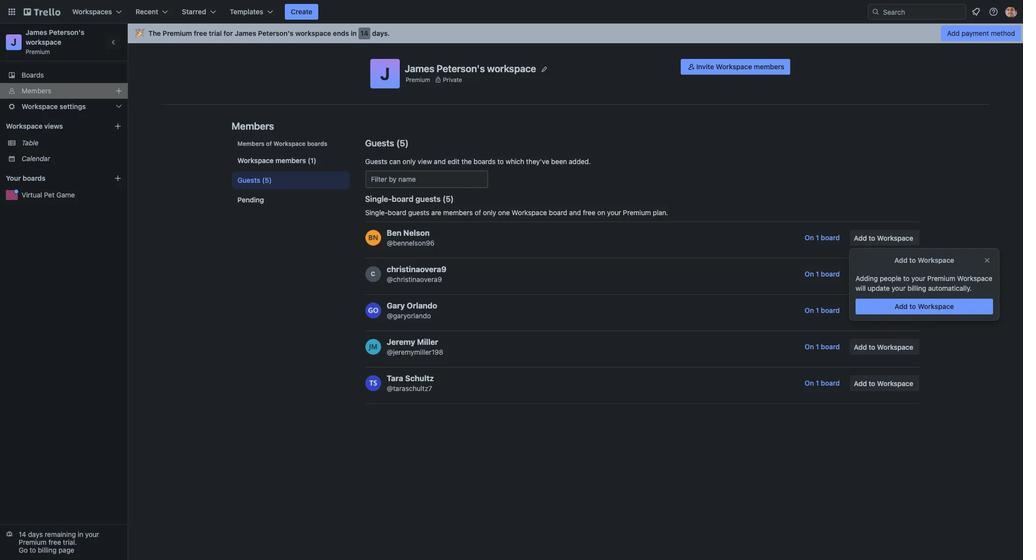 Task type: vqa. For each thing, say whether or not it's contained in the screenshot.
the board within the the Copy board Link
no



Task type: locate. For each thing, give the bounding box(es) containing it.
james inside the james peterson's workspace premium
[[26, 28, 47, 36]]

on 1 board for tara schultz
[[805, 379, 841, 387]]

guests for (
[[365, 138, 395, 148]]

peterson's up private at the top left of page
[[437, 63, 485, 74]]

4 on 1 board from the top
[[805, 343, 841, 351]]

0 horizontal spatial in
[[78, 530, 83, 539]]

on 1 board link
[[800, 230, 846, 246], [800, 266, 846, 282], [800, 303, 846, 319], [800, 339, 846, 355], [800, 376, 846, 391]]

peterson's for james peterson's workspace
[[437, 63, 485, 74]]

trial.
[[63, 538, 77, 547]]

will
[[856, 284, 866, 292]]

your boards with 1 items element
[[6, 173, 99, 184]]

added.
[[569, 157, 591, 166]]

0 horizontal spatial workspace
[[26, 38, 61, 46]]

add to workspace for gary orlando
[[855, 307, 914, 315]]

workspace inside single-board guests (5) single-board guests are members of only one workspace board and free on your premium plan.
[[512, 208, 548, 217]]

2 vertical spatial boards
[[23, 174, 46, 182]]

1 vertical spatial only
[[483, 208, 497, 217]]

workspace
[[717, 62, 753, 71], [22, 102, 58, 111], [6, 122, 43, 130], [274, 140, 306, 147], [238, 156, 274, 165], [512, 208, 548, 217], [878, 234, 914, 242], [918, 256, 955, 264], [878, 270, 914, 279], [958, 274, 993, 283], [918, 302, 955, 311], [878, 307, 914, 315], [878, 343, 914, 351], [878, 380, 914, 388]]

your
[[6, 174, 21, 182]]

calendar
[[22, 154, 50, 163]]

1 vertical spatial single-
[[365, 208, 388, 217]]

on 1 board link for tara schultz
[[800, 376, 846, 391]]

billing up add to workspace button
[[908, 284, 927, 292]]

sm image
[[687, 62, 697, 72]]

in inside 14 days remaining in your premium free trial. go to billing page
[[78, 530, 83, 539]]

billing inside adding people to your premium workspace will update your billing automatically.
[[908, 284, 927, 292]]

c
[[371, 270, 376, 278]]

automatically.
[[929, 284, 973, 292]]

2 horizontal spatial free
[[583, 208, 596, 217]]

pending
[[238, 196, 264, 204]]

jeremy miller @jeremymiller198
[[387, 338, 444, 356]]

j left the james peterson's workspace premium
[[11, 36, 17, 48]]

premium
[[163, 29, 192, 37], [26, 48, 50, 56], [406, 76, 430, 83], [624, 208, 652, 217], [928, 274, 956, 283], [19, 538, 47, 547]]

2 vertical spatial members
[[444, 208, 473, 217]]

1 1 from the top
[[817, 234, 820, 242]]

single-
[[365, 195, 392, 204], [365, 208, 388, 217]]

your inside 14 days remaining in your premium free trial. go to billing page
[[85, 530, 99, 539]]

0 notifications image
[[971, 6, 983, 18]]

4 on 1 board link from the top
[[800, 339, 846, 355]]

2 on 1 board link from the top
[[800, 266, 846, 282]]

peterson's
[[49, 28, 84, 36], [258, 29, 294, 37], [437, 63, 485, 74]]

james for james peterson's workspace
[[405, 63, 435, 74]]

go
[[19, 546, 28, 555]]

on for tara schultz
[[805, 379, 815, 387]]

0 horizontal spatial 14
[[19, 530, 26, 539]]

2 vertical spatial guests
[[238, 176, 261, 184]]

boards up 'virtual'
[[23, 174, 46, 182]]

recent button
[[130, 4, 174, 20]]

5 on 1 board link from the top
[[800, 376, 846, 391]]

0 horizontal spatial james
[[26, 28, 47, 36]]

workspace
[[296, 29, 331, 37], [26, 38, 61, 46], [488, 63, 537, 74]]

workspace settings button
[[0, 99, 128, 115]]

on 1 board for christinaovera9
[[805, 270, 841, 278]]

0 vertical spatial billing
[[908, 284, 927, 292]]

billing left page
[[38, 546, 57, 555]]

1 horizontal spatial of
[[475, 208, 482, 217]]

1 horizontal spatial james
[[235, 29, 257, 37]]

peterson's inside the james peterson's workspace premium
[[49, 28, 84, 36]]

add to workspace link for christinaovera9
[[850, 266, 920, 282]]

guests up pending
[[238, 176, 261, 184]]

nelson
[[404, 229, 430, 237]]

1 horizontal spatial only
[[483, 208, 497, 217]]

j inside j link
[[11, 36, 17, 48]]

2 horizontal spatial members
[[755, 62, 785, 71]]

your right on
[[608, 208, 622, 217]]

1 vertical spatial free
[[583, 208, 596, 217]]

0 horizontal spatial members
[[276, 156, 306, 165]]

guests left can
[[365, 157, 388, 166]]

2 horizontal spatial peterson's
[[437, 63, 485, 74]]

add to workspace
[[855, 234, 914, 242], [895, 256, 955, 264], [855, 270, 914, 279], [895, 302, 955, 311], [855, 307, 914, 315], [855, 343, 914, 351], [855, 380, 914, 388]]

1 on 1 board from the top
[[805, 234, 841, 242]]

guests up are
[[416, 195, 441, 204]]

0 vertical spatial members
[[22, 87, 51, 95]]

0 vertical spatial single-
[[365, 195, 392, 204]]

5 on 1 board from the top
[[805, 379, 841, 387]]

3 on from the top
[[805, 306, 815, 315]]

free inside single-board guests (5) single-board guests are members of only one workspace board and free on your premium plan.
[[583, 208, 596, 217]]

and inside single-board guests (5) single-board guests are members of only one workspace board and free on your premium plan.
[[570, 208, 582, 217]]

boards up (1)
[[307, 140, 328, 147]]

5 1 from the top
[[817, 379, 820, 387]]

members link
[[0, 83, 128, 99]]

peterson's down back to home image
[[49, 28, 84, 36]]

of left one
[[475, 208, 482, 217]]

of up workspace members
[[266, 140, 272, 147]]

2 vertical spatial free
[[49, 538, 61, 547]]

on
[[805, 234, 815, 242], [805, 270, 815, 278], [805, 306, 815, 315], [805, 343, 815, 351], [805, 379, 815, 387]]

2 single- from the top
[[365, 208, 388, 217]]

adding
[[856, 274, 879, 283]]

0 horizontal spatial peterson's
[[49, 28, 84, 36]]

1 add to workspace link from the top
[[850, 230, 920, 246]]

are
[[432, 208, 442, 217]]

0 vertical spatial members
[[755, 62, 785, 71]]

1 for gary orlando
[[817, 306, 820, 315]]

and left edit
[[434, 157, 446, 166]]

for
[[224, 29, 233, 37]]

on for christinaovera9
[[805, 270, 815, 278]]

j button
[[371, 59, 400, 88]]

3 on 1 board from the top
[[805, 306, 841, 315]]

starred button
[[176, 4, 222, 20]]

1 vertical spatial workspace
[[26, 38, 61, 46]]

and left on
[[570, 208, 582, 217]]

🎉 the premium free trial for james peterson's workspace ends in 14 days.
[[136, 29, 390, 37]]

add to workspace for ben nelson
[[855, 234, 914, 242]]

peterson's down templates popup button
[[258, 29, 294, 37]]

2 horizontal spatial workspace
[[488, 63, 537, 74]]

on 1 board for jeremy miller
[[805, 343, 841, 351]]

1 vertical spatial (5)
[[443, 195, 454, 204]]

1 vertical spatial in
[[78, 530, 83, 539]]

1 for jeremy miller
[[817, 343, 820, 351]]

0 horizontal spatial free
[[49, 538, 61, 547]]

on for jeremy miller
[[805, 343, 815, 351]]

j
[[11, 36, 17, 48], [381, 63, 390, 84]]

0 vertical spatial free
[[194, 29, 207, 37]]

(
[[397, 138, 400, 148]]

on for ben nelson
[[805, 234, 815, 242]]

free
[[194, 29, 207, 37], [583, 208, 596, 217], [49, 538, 61, 547]]

free left on
[[583, 208, 596, 217]]

create
[[291, 7, 313, 16]]

1 on from the top
[[805, 234, 815, 242]]

0 vertical spatial j
[[11, 36, 17, 48]]

virtual pet game
[[22, 191, 75, 199]]

3 add to workspace link from the top
[[850, 303, 920, 319]]

your right trial.
[[85, 530, 99, 539]]

add to workspace for jeremy miller
[[855, 343, 914, 351]]

to inside 14 days remaining in your premium free trial. go to billing page
[[30, 546, 36, 555]]

boards right the
[[474, 157, 496, 166]]

templates
[[230, 7, 264, 16]]

workspace inside the james peterson's workspace premium
[[26, 38, 61, 46]]

1 vertical spatial 14
[[19, 530, 26, 539]]

2 horizontal spatial boards
[[474, 157, 496, 166]]

only left one
[[483, 208, 497, 217]]

which
[[506, 157, 525, 166]]

add
[[948, 29, 961, 37], [855, 234, 868, 242], [895, 256, 908, 264], [855, 270, 868, 279], [895, 302, 908, 311], [855, 307, 868, 315], [855, 343, 868, 351], [855, 380, 868, 388]]

2 on from the top
[[805, 270, 815, 278]]

add to workspace link for jeremy miller
[[850, 339, 920, 355]]

1 vertical spatial boards
[[474, 157, 496, 166]]

1 horizontal spatial members
[[444, 208, 473, 217]]

4 1 from the top
[[817, 343, 820, 351]]

days.
[[372, 29, 390, 37]]

1 horizontal spatial and
[[570, 208, 582, 217]]

4 add to workspace link from the top
[[850, 339, 920, 355]]

to inside adding people to your premium workspace will update your billing automatically.
[[904, 274, 910, 283]]

edit
[[448, 157, 460, 166]]

to inside add to workspace button
[[910, 302, 917, 311]]

tara
[[387, 374, 404, 383]]

james peterson (jamespeterson93) image
[[1006, 6, 1018, 18]]

members up workspace members
[[238, 140, 265, 147]]

invite
[[697, 62, 715, 71]]

14 left the days. in the top of the page
[[361, 29, 369, 37]]

workspace inside add to workspace button
[[918, 302, 955, 311]]

members down boards
[[22, 87, 51, 95]]

1 vertical spatial billing
[[38, 546, 57, 555]]

0 horizontal spatial only
[[403, 157, 416, 166]]

guests left are
[[409, 208, 430, 217]]

0 horizontal spatial boards
[[23, 174, 46, 182]]

james right j button
[[405, 63, 435, 74]]

workspace members
[[238, 156, 306, 165]]

3 1 from the top
[[817, 306, 820, 315]]

in right ends
[[351, 29, 357, 37]]

gary orlando @garyorlando
[[387, 301, 438, 320]]

1 vertical spatial guests
[[365, 157, 388, 166]]

🎉
[[136, 29, 145, 37]]

james
[[26, 28, 47, 36], [235, 29, 257, 37], [405, 63, 435, 74]]

1 on 1 board link from the top
[[800, 230, 846, 246]]

3 on 1 board link from the top
[[800, 303, 846, 319]]

1 vertical spatial j
[[381, 63, 390, 84]]

ben
[[387, 229, 402, 237]]

1 vertical spatial and
[[570, 208, 582, 217]]

james right for
[[235, 29, 257, 37]]

add to workspace link for tara schultz
[[850, 376, 920, 391]]

0 horizontal spatial of
[[266, 140, 272, 147]]

j down the days. in the top of the page
[[381, 63, 390, 84]]

ben nelson @bennelson96
[[387, 229, 435, 247]]

2 add to workspace link from the top
[[850, 266, 920, 282]]

free left trial.
[[49, 538, 61, 547]]

2 vertical spatial workspace
[[488, 63, 537, 74]]

boards link
[[0, 67, 128, 83]]

14 left days
[[19, 530, 26, 539]]

page
[[58, 546, 74, 555]]

0 vertical spatial and
[[434, 157, 446, 166]]

1 horizontal spatial 14
[[361, 29, 369, 37]]

1 horizontal spatial free
[[194, 29, 207, 37]]

james down back to home image
[[26, 28, 47, 36]]

board
[[392, 195, 414, 204], [388, 208, 407, 217], [549, 208, 568, 217], [822, 234, 841, 242], [822, 270, 841, 278], [822, 306, 841, 315], [822, 343, 841, 351], [822, 379, 841, 387]]

premium inside the james peterson's workspace premium
[[26, 48, 50, 56]]

0 horizontal spatial (5)
[[262, 176, 272, 184]]

members up members of workspace boards
[[232, 120, 274, 132]]

(5) down workspace members
[[262, 176, 272, 184]]

members inside members "link"
[[22, 87, 51, 95]]

j inside j button
[[381, 63, 390, 84]]

they've
[[527, 157, 550, 166]]

0 horizontal spatial j
[[11, 36, 17, 48]]

2 1 from the top
[[817, 270, 820, 278]]

your
[[608, 208, 622, 217], [912, 274, 926, 283], [892, 284, 906, 292], [85, 530, 99, 539]]

)
[[406, 138, 409, 148]]

workspaces
[[72, 7, 112, 16]]

1 vertical spatial members
[[232, 120, 274, 132]]

add board image
[[114, 175, 122, 182]]

guests
[[365, 138, 395, 148], [365, 157, 388, 166], [238, 176, 261, 184]]

add to workspace link
[[850, 230, 920, 246], [850, 266, 920, 282], [850, 303, 920, 319], [850, 339, 920, 355], [850, 376, 920, 391]]

1 for tara schultz
[[817, 379, 820, 387]]

only right can
[[403, 157, 416, 166]]

search image
[[873, 8, 880, 16]]

2 horizontal spatial james
[[405, 63, 435, 74]]

1 horizontal spatial billing
[[908, 284, 927, 292]]

1 horizontal spatial in
[[351, 29, 357, 37]]

1 horizontal spatial (5)
[[443, 195, 454, 204]]

guests left (
[[365, 138, 395, 148]]

workspace navigation collapse icon image
[[107, 35, 121, 49]]

members
[[755, 62, 785, 71], [276, 156, 306, 165], [444, 208, 473, 217]]

0 vertical spatial boards
[[307, 140, 328, 147]]

2 on 1 board from the top
[[805, 270, 841, 278]]

your down people
[[892, 284, 906, 292]]

1 vertical spatial of
[[475, 208, 482, 217]]

5 on from the top
[[805, 379, 815, 387]]

1 horizontal spatial j
[[381, 63, 390, 84]]

0 horizontal spatial billing
[[38, 546, 57, 555]]

1 vertical spatial guests
[[409, 208, 430, 217]]

boards
[[307, 140, 328, 147], [474, 157, 496, 166], [23, 174, 46, 182]]

on 1 board for gary orlando
[[805, 306, 841, 315]]

0 vertical spatial workspace
[[296, 29, 331, 37]]

and
[[434, 157, 446, 166], [570, 208, 582, 217]]

free inside 14 days remaining in your premium free trial. go to billing page
[[49, 538, 61, 547]]

guests
[[416, 195, 441, 204], [409, 208, 430, 217]]

4 on from the top
[[805, 343, 815, 351]]

to
[[498, 157, 504, 166], [870, 234, 876, 242], [910, 256, 917, 264], [870, 270, 876, 279], [904, 274, 910, 283], [910, 302, 917, 311], [870, 307, 876, 315], [870, 343, 876, 351], [870, 380, 876, 388], [30, 546, 36, 555]]

boards
[[22, 71, 44, 79]]

Filter by name text field
[[365, 171, 488, 188]]

5 add to workspace link from the top
[[850, 376, 920, 391]]

0 vertical spatial guests
[[365, 138, 395, 148]]

free left trial
[[194, 29, 207, 37]]

banner
[[128, 24, 1024, 43]]

starred
[[182, 7, 206, 16]]

james peterson's workspace
[[405, 63, 537, 74]]

Search field
[[880, 4, 966, 19]]

0 vertical spatial in
[[351, 29, 357, 37]]

in right trial.
[[78, 530, 83, 539]]

premium inside adding people to your premium workspace will update your billing automatically.
[[928, 274, 956, 283]]

(5) down filter by name text field
[[443, 195, 454, 204]]

0 vertical spatial 14
[[361, 29, 369, 37]]

1
[[817, 234, 820, 242], [817, 270, 820, 278], [817, 306, 820, 315], [817, 343, 820, 351], [817, 379, 820, 387]]

guests for (5)
[[238, 176, 261, 184]]



Task type: describe. For each thing, give the bounding box(es) containing it.
settings
[[60, 102, 86, 111]]

virtual pet game link
[[22, 190, 122, 200]]

workspaces button
[[66, 4, 128, 20]]

0 vertical spatial guests
[[416, 195, 441, 204]]

@christinaovera9
[[387, 275, 442, 284]]

workspace inside the invite workspace members button
[[717, 62, 753, 71]]

create a view image
[[114, 122, 122, 130]]

j for j link
[[11, 36, 17, 48]]

workspace views
[[6, 122, 63, 130]]

@jeremymiller198
[[387, 348, 444, 356]]

james for james peterson's workspace premium
[[26, 28, 47, 36]]

add to workspace link for ben nelson
[[850, 230, 920, 246]]

on 1 board for ben nelson
[[805, 234, 841, 242]]

14 inside 14 days remaining in your premium free trial. go to billing page
[[19, 530, 26, 539]]

table link
[[22, 138, 122, 148]]

trial
[[209, 29, 222, 37]]

primary element
[[0, 0, 1024, 24]]

peterson's for james peterson's workspace premium
[[49, 28, 84, 36]]

table
[[22, 139, 39, 147]]

recent
[[136, 7, 158, 16]]

one
[[499, 208, 510, 217]]

pet
[[44, 191, 55, 199]]

single-board guests (5) single-board guests are members of only one workspace board and free on your premium plan.
[[365, 195, 669, 217]]

orlando
[[407, 301, 438, 310]]

plan.
[[653, 208, 669, 217]]

virtual
[[22, 191, 42, 199]]

guests can only view and edit the boards to which they've been added.
[[365, 157, 591, 166]]

on 1 board link for ben nelson
[[800, 230, 846, 246]]

jeremy
[[387, 338, 416, 347]]

2 vertical spatial members
[[238, 140, 265, 147]]

the
[[148, 29, 161, 37]]

1 for ben nelson
[[817, 234, 820, 242]]

5
[[400, 138, 406, 148]]

banner containing 🎉
[[128, 24, 1024, 43]]

0 horizontal spatial and
[[434, 157, 446, 166]]

j for j button
[[381, 63, 390, 84]]

christinaovera9 @christinaovera9
[[387, 265, 447, 284]]

tara schultz @taraschultz7
[[387, 374, 434, 393]]

add to workspace button
[[856, 299, 994, 315]]

1 single- from the top
[[365, 195, 392, 204]]

open information menu image
[[990, 7, 999, 17]]

1 vertical spatial members
[[276, 156, 306, 165]]

billing inside 14 days remaining in your premium free trial. go to billing page
[[38, 546, 57, 555]]

remaining
[[45, 530, 76, 539]]

miller
[[417, 338, 439, 347]]

1 for christinaovera9
[[817, 270, 820, 278]]

payment
[[962, 29, 990, 37]]

0 vertical spatial (5)
[[262, 176, 272, 184]]

@taraschultz7
[[387, 384, 433, 393]]

@garyorlando
[[387, 312, 431, 320]]

back to home image
[[24, 4, 60, 20]]

the
[[462, 157, 472, 166]]

method
[[992, 29, 1016, 37]]

premium inside 14 days remaining in your premium free trial. go to billing page
[[19, 538, 47, 547]]

create button
[[285, 4, 319, 20]]

j link
[[6, 34, 22, 50]]

0 vertical spatial of
[[266, 140, 272, 147]]

of inside single-board guests (5) single-board guests are members of only one workspace board and free on your premium plan.
[[475, 208, 482, 217]]

can
[[390, 157, 401, 166]]

(1)
[[308, 156, 317, 165]]

private
[[443, 76, 463, 83]]

( 5 )
[[397, 138, 409, 148]]

add payment method
[[948, 29, 1016, 37]]

your right people
[[912, 274, 926, 283]]

(5) inside single-board guests (5) single-board guests are members of only one workspace board and free on your premium plan.
[[443, 195, 454, 204]]

pending link
[[232, 191, 350, 209]]

members of workspace boards
[[238, 140, 328, 147]]

on 1 board link for gary orlando
[[800, 303, 846, 319]]

workspace for james peterson's workspace
[[488, 63, 537, 74]]

been
[[552, 157, 567, 166]]

add to workspace for christinaovera9
[[855, 270, 914, 279]]

view
[[418, 157, 432, 166]]

1 horizontal spatial boards
[[307, 140, 328, 147]]

game
[[56, 191, 75, 199]]

workspace inside adding people to your premium workspace will update your billing automatically.
[[958, 274, 993, 283]]

members inside the invite workspace members button
[[755, 62, 785, 71]]

add to workspace for tara schultz
[[855, 380, 914, 388]]

invite workspace members button
[[681, 59, 791, 75]]

add to workspace link for gary orlando
[[850, 303, 920, 319]]

adding people to your premium workspace will update your billing automatically.
[[856, 274, 993, 292]]

on 1 board link for jeremy miller
[[800, 339, 846, 355]]

on
[[598, 208, 606, 217]]

christinaovera9
[[387, 265, 447, 274]]

confetti image
[[136, 29, 145, 37]]

people
[[880, 274, 902, 283]]

premium inside single-board guests (5) single-board guests are members of only one workspace board and free on your premium plan.
[[624, 208, 652, 217]]

update
[[868, 284, 890, 292]]

workspace for james peterson's workspace premium
[[26, 38, 61, 46]]

add payment method link
[[942, 26, 1022, 41]]

calendar link
[[22, 154, 122, 164]]

ends
[[333, 29, 349, 37]]

add to workspace inside button
[[895, 302, 955, 311]]

invite workspace members
[[697, 62, 785, 71]]

on for gary orlando
[[805, 306, 815, 315]]

1 horizontal spatial peterson's
[[258, 29, 294, 37]]

only inside single-board guests (5) single-board guests are members of only one workspace board and free on your premium plan.
[[483, 208, 497, 217]]

schultz
[[405, 374, 434, 383]]

0 vertical spatial only
[[403, 157, 416, 166]]

gary
[[387, 301, 405, 310]]

your inside single-board guests (5) single-board guests are members of only one workspace board and free on your premium plan.
[[608, 208, 622, 217]]

workspace inside workspace settings dropdown button
[[22, 102, 58, 111]]

1 horizontal spatial workspace
[[296, 29, 331, 37]]

@bennelson96
[[387, 239, 435, 247]]

members inside single-board guests (5) single-board guests are members of only one workspace board and free on your premium plan.
[[444, 208, 473, 217]]

views
[[44, 122, 63, 130]]

your boards
[[6, 174, 46, 182]]

james peterson's workspace premium
[[26, 28, 86, 56]]

days
[[28, 530, 43, 539]]

14 days remaining in your premium free trial. go to billing page
[[19, 530, 99, 555]]

on 1 board link for christinaovera9
[[800, 266, 846, 282]]

add inside button
[[895, 302, 908, 311]]

templates button
[[224, 4, 279, 20]]

go to billing page link
[[19, 546, 74, 555]]



